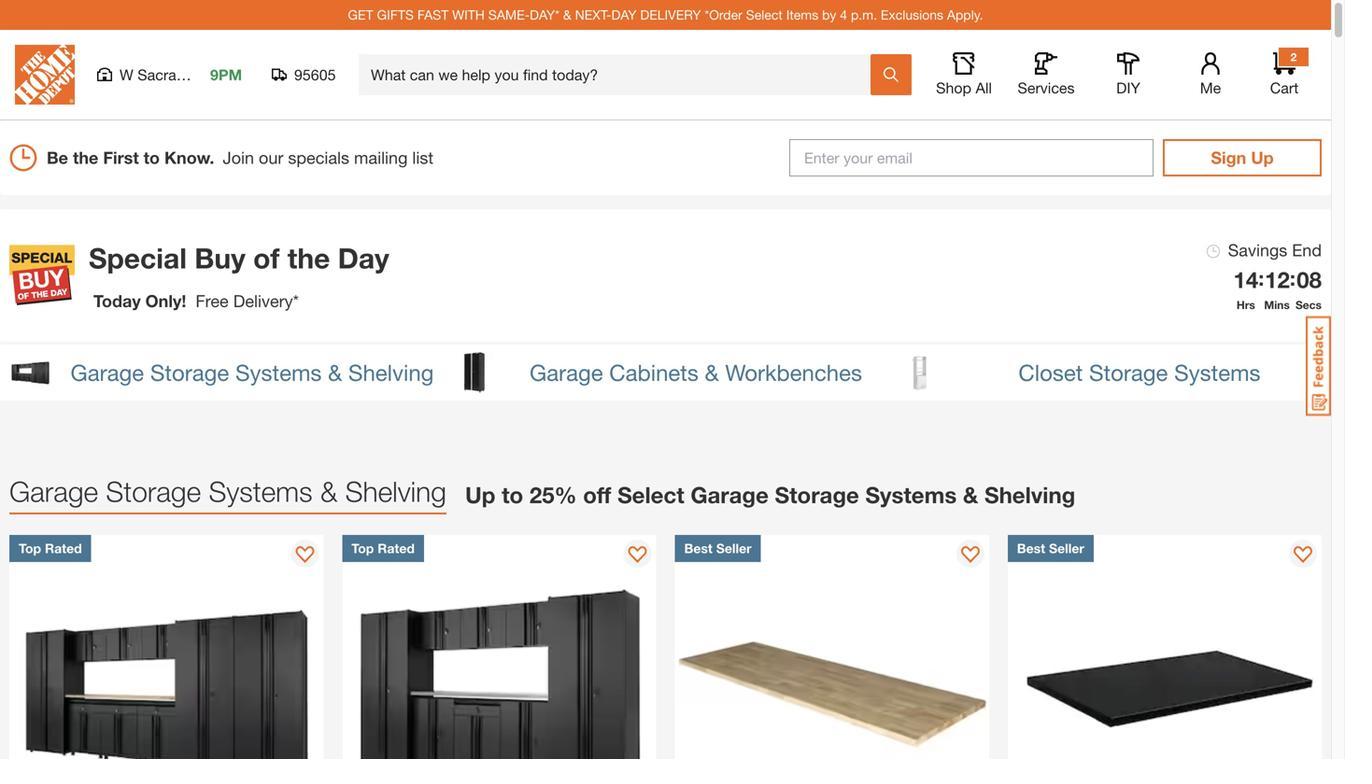 Task type: describe. For each thing, give the bounding box(es) containing it.
same-
[[489, 7, 530, 22]]

delivery*
[[233, 291, 299, 311]]

buy
[[195, 242, 246, 275]]

sign up button
[[1163, 139, 1322, 177]]

know.
[[164, 148, 214, 168]]

day*
[[530, 7, 560, 22]]

list
[[412, 148, 434, 168]]

delivery
[[640, 7, 701, 22]]

services
[[1018, 79, 1075, 97]]

of
[[253, 242, 280, 275]]

me
[[1201, 79, 1222, 97]]

shop all button
[[934, 52, 994, 97]]

end
[[1293, 240, 1322, 260]]

14 hrs : 12 mins : 08 secs
[[1234, 266, 1322, 312]]

72 in. solid wood work surface for ready-to-assemble 6-ft. adjustable height workbench image
[[675, 535, 989, 760]]

today only!
[[93, 291, 186, 311]]

cabinets
[[610, 359, 699, 386]]

special buy of the day
[[89, 242, 389, 275]]

hrs
[[1237, 299, 1256, 312]]

0 vertical spatial the
[[73, 148, 98, 168]]

top rated for 10-piece regular duty welded steel garage storage system in black (163.5 in. w x 75 in. h x 19.6 in. d) image
[[19, 541, 82, 556]]

diy button
[[1099, 52, 1159, 97]]

our
[[259, 148, 284, 168]]

up to 25% off select garage storage systems & shelving
[[465, 482, 1076, 508]]

14
[[1234, 266, 1259, 293]]

free
[[196, 291, 229, 311]]

best seller for 2-pack steel shelf set in black (36 in. w x 21 in. d) for ready-to-assemble 36 in. garage gear cabinet image at the right of the page
[[1017, 541, 1085, 556]]

garage cabinets & workbenches image
[[453, 352, 495, 394]]

9-piece regular duty welded steel garage storage system in black (133 in. w x 75 in. h x 19.6 in. d) image
[[342, 535, 656, 760]]

garage storage systems & shelving image
[[9, 352, 51, 394]]

diy
[[1117, 79, 1141, 97]]

1 vertical spatial the
[[288, 242, 330, 275]]

workbenches
[[725, 359, 863, 386]]

by
[[822, 7, 837, 22]]

be
[[47, 148, 68, 168]]

with
[[452, 7, 485, 22]]

display image for 10-piece regular duty welded steel garage storage system in black (163.5 in. w x 75 in. h x 19.6 in. d) image
[[296, 547, 314, 565]]

apply.
[[947, 7, 984, 22]]

free delivery*
[[196, 291, 299, 311]]

best seller for 72 in. solid wood work surface for ready-to-assemble 6-ft. adjustable height workbench image
[[684, 541, 752, 556]]

garage storage systems & shelving inside button
[[71, 359, 434, 386]]

feedback link image
[[1306, 316, 1332, 417]]

garage cabinets & workbenches button
[[444, 345, 888, 401]]

*order
[[705, 7, 743, 22]]

sign up
[[1211, 148, 1274, 168]]

gifts
[[377, 7, 414, 22]]

95605 button
[[272, 65, 336, 84]]

1 horizontal spatial select
[[746, 7, 783, 22]]

shop
[[936, 79, 972, 97]]

special
[[89, 242, 187, 275]]

Enter your email text field
[[790, 139, 1154, 177]]

garage storage systems & shelving button
[[0, 345, 444, 401]]

sacramento
[[138, 66, 219, 84]]

all
[[976, 79, 992, 97]]

mailing
[[354, 148, 408, 168]]

w
[[120, 66, 133, 84]]

get
[[348, 7, 373, 22]]

display image for 2-pack steel shelf set in black (36 in. w x 21 in. d) for ready-to-assemble 36 in. garage gear cabinet image at the right of the page
[[1294, 547, 1313, 565]]

me button
[[1181, 52, 1241, 97]]



Task type: locate. For each thing, give the bounding box(es) containing it.
clock grey image
[[1207, 245, 1221, 258]]

the right be
[[73, 148, 98, 168]]

0 horizontal spatial seller
[[716, 541, 752, 556]]

closet storage systems image
[[897, 352, 939, 394]]

savings end
[[1224, 240, 1322, 260]]

2 seller from the left
[[1049, 541, 1085, 556]]

seller for 72 in. solid wood work surface for ready-to-assemble 6-ft. adjustable height workbench image
[[716, 541, 752, 556]]

p.m.
[[851, 7, 877, 22]]

systems
[[235, 359, 322, 386], [1175, 359, 1261, 386], [209, 475, 313, 508], [866, 482, 957, 508]]

0 vertical spatial select
[[746, 7, 783, 22]]

2 : from the left
[[1290, 266, 1296, 291]]

shop all
[[936, 79, 992, 97]]

best seller
[[684, 541, 752, 556], [1017, 541, 1085, 556]]

2 horizontal spatial display image
[[1294, 547, 1313, 565]]

1 horizontal spatial to
[[502, 482, 523, 508]]

storage
[[150, 359, 229, 386], [1090, 359, 1168, 386], [106, 475, 201, 508], [775, 482, 860, 508]]

9pm
[[210, 66, 242, 84]]

1 horizontal spatial top
[[352, 541, 374, 556]]

display image
[[628, 547, 647, 565]]

shelving inside button
[[348, 359, 434, 386]]

3 display image from the left
[[1294, 547, 1313, 565]]

up
[[465, 482, 496, 508]]

garage cabinets & workbenches
[[530, 359, 863, 386]]

garage storage systems & shelving
[[71, 359, 434, 386], [9, 475, 447, 508]]

95605
[[294, 66, 336, 84]]

1 horizontal spatial the
[[288, 242, 330, 275]]

the right of
[[288, 242, 330, 275]]

2 display image from the left
[[961, 547, 980, 565]]

join
[[223, 148, 254, 168]]

1 best from the left
[[684, 541, 713, 556]]

1 horizontal spatial best seller
[[1017, 541, 1085, 556]]

closet storage systems
[[1019, 359, 1261, 386]]

1 rated from the left
[[45, 541, 82, 556]]

display image
[[296, 547, 314, 565], [961, 547, 980, 565], [1294, 547, 1313, 565]]

1 top from the left
[[19, 541, 41, 556]]

to
[[144, 148, 160, 168], [502, 482, 523, 508]]

1 vertical spatial to
[[502, 482, 523, 508]]

garage
[[71, 359, 144, 386], [530, 359, 603, 386], [9, 475, 98, 508], [691, 482, 769, 508]]

0 horizontal spatial rated
[[45, 541, 82, 556]]

to right up
[[502, 482, 523, 508]]

first
[[103, 148, 139, 168]]

2-pack steel shelf set in black (36 in. w x 21 in. d) for ready-to-assemble 36 in. garage gear cabinet image
[[1008, 535, 1322, 760]]

get gifts fast with same-day* & next-day delivery *order select items by 4 p.m. exclusions apply.
[[348, 7, 984, 22]]

0 horizontal spatial the
[[73, 148, 98, 168]]

secs
[[1296, 299, 1322, 312]]

1 top rated from the left
[[19, 541, 82, 556]]

garage inside garage cabinets & workbenches button
[[530, 359, 603, 386]]

cart
[[1271, 79, 1299, 97]]

fast
[[418, 7, 449, 22]]

2 best from the left
[[1017, 541, 1046, 556]]

seller
[[716, 541, 752, 556], [1049, 541, 1085, 556]]

0 horizontal spatial best
[[684, 541, 713, 556]]

best for 2-pack steel shelf set in black (36 in. w x 21 in. d) for ready-to-assemble 36 in. garage gear cabinet image at the right of the page
[[1017, 541, 1046, 556]]

0 horizontal spatial top
[[19, 541, 41, 556]]

only!
[[145, 291, 186, 311]]

best
[[684, 541, 713, 556], [1017, 541, 1046, 556]]

08
[[1297, 266, 1322, 293]]

best for 72 in. solid wood work surface for ready-to-assemble 6-ft. adjustable height workbench image
[[684, 541, 713, 556]]

mins
[[1265, 299, 1290, 312]]

top rated
[[19, 541, 82, 556], [352, 541, 415, 556]]

select left items
[[746, 7, 783, 22]]

0 vertical spatial to
[[144, 148, 160, 168]]

today
[[93, 291, 141, 311]]

0 horizontal spatial :
[[1259, 266, 1265, 291]]

seller for 2-pack steel shelf set in black (36 in. w x 21 in. d) for ready-to-assemble 36 in. garage gear cabinet image at the right of the page
[[1049, 541, 1085, 556]]

the home depot logo image
[[15, 45, 75, 105]]

select
[[746, 7, 783, 22], [618, 482, 685, 508]]

0 horizontal spatial top rated
[[19, 541, 82, 556]]

to right the first
[[144, 148, 160, 168]]

garage inside garage storage systems & shelving button
[[71, 359, 144, 386]]

off
[[583, 482, 612, 508]]

top rated for 9-piece regular duty welded steel garage storage system in black (133 in. w x 75 in. h x 19.6 in. d) image
[[352, 541, 415, 556]]

day
[[338, 242, 389, 275]]

1 horizontal spatial top rated
[[352, 541, 415, 556]]

closet storage systems button
[[888, 345, 1332, 401]]

specials
[[288, 148, 350, 168]]

2 rated from the left
[[378, 541, 415, 556]]

0 vertical spatial garage storage systems & shelving
[[71, 359, 434, 386]]

1 best seller from the left
[[684, 541, 752, 556]]

&
[[563, 7, 572, 22], [328, 359, 342, 386], [705, 359, 719, 386], [320, 475, 338, 508], [963, 482, 979, 508]]

1 horizontal spatial :
[[1290, 266, 1296, 291]]

top
[[19, 541, 41, 556], [352, 541, 374, 556]]

1 seller from the left
[[716, 541, 752, 556]]

0 horizontal spatial select
[[618, 482, 685, 508]]

: left 08
[[1290, 266, 1296, 291]]

1 display image from the left
[[296, 547, 314, 565]]

1 horizontal spatial rated
[[378, 541, 415, 556]]

0 horizontal spatial display image
[[296, 547, 314, 565]]

rated
[[45, 541, 82, 556], [378, 541, 415, 556]]

select right off
[[618, 482, 685, 508]]

exclusions
[[881, 7, 944, 22]]

0 horizontal spatial to
[[144, 148, 160, 168]]

the
[[73, 148, 98, 168], [288, 242, 330, 275]]

be the first to know. join our specials mailing list
[[47, 148, 434, 168]]

What can we help you find today? search field
[[371, 55, 870, 94]]

1 horizontal spatial seller
[[1049, 541, 1085, 556]]

2 best seller from the left
[[1017, 541, 1085, 556]]

1 vertical spatial garage storage systems & shelving
[[9, 475, 447, 508]]

4
[[840, 7, 848, 22]]

rated for 10-piece regular duty welded steel garage storage system in black (163.5 in. w x 75 in. h x 19.6 in. d) image
[[45, 541, 82, 556]]

12
[[1265, 266, 1290, 293]]

0 horizontal spatial best seller
[[684, 541, 752, 556]]

10-piece regular duty welded steel garage storage system in black (163.5 in. w x 75 in. h x 19.6 in. d) image
[[9, 535, 324, 760]]

:
[[1259, 266, 1265, 291], [1290, 266, 1296, 291]]

1 vertical spatial select
[[618, 482, 685, 508]]

savings
[[1228, 240, 1288, 260]]

shelving
[[348, 359, 434, 386], [345, 475, 447, 508], [985, 482, 1076, 508]]

2
[[1291, 50, 1297, 64]]

services button
[[1017, 52, 1077, 97]]

top for 10-piece regular duty welded steel garage storage system in black (163.5 in. w x 75 in. h x 19.6 in. d) image
[[19, 541, 41, 556]]

items
[[787, 7, 819, 22]]

cart 2
[[1271, 50, 1299, 97]]

1 horizontal spatial display image
[[961, 547, 980, 565]]

1 horizontal spatial best
[[1017, 541, 1046, 556]]

1 : from the left
[[1259, 266, 1265, 291]]

: left 12
[[1259, 266, 1265, 291]]

display image for 72 in. solid wood work surface for ready-to-assemble 6-ft. adjustable height workbench image
[[961, 547, 980, 565]]

day
[[612, 7, 637, 22]]

closet
[[1019, 359, 1083, 386]]

2 top from the left
[[352, 541, 374, 556]]

banner image image
[[9, 243, 75, 308]]

2 top rated from the left
[[352, 541, 415, 556]]

top for 9-piece regular duty welded steel garage storage system in black (133 in. w x 75 in. h x 19.6 in. d) image
[[352, 541, 374, 556]]

next-
[[575, 7, 612, 22]]

25%
[[530, 482, 577, 508]]

w sacramento 9pm
[[120, 66, 242, 84]]

rated for 9-piece regular duty welded steel garage storage system in black (133 in. w x 75 in. h x 19.6 in. d) image
[[378, 541, 415, 556]]



Task type: vqa. For each thing, say whether or not it's contained in the screenshot.
Oven inside 5 cu. ft. Gas Range with Air Fry Oven in Stainless
no



